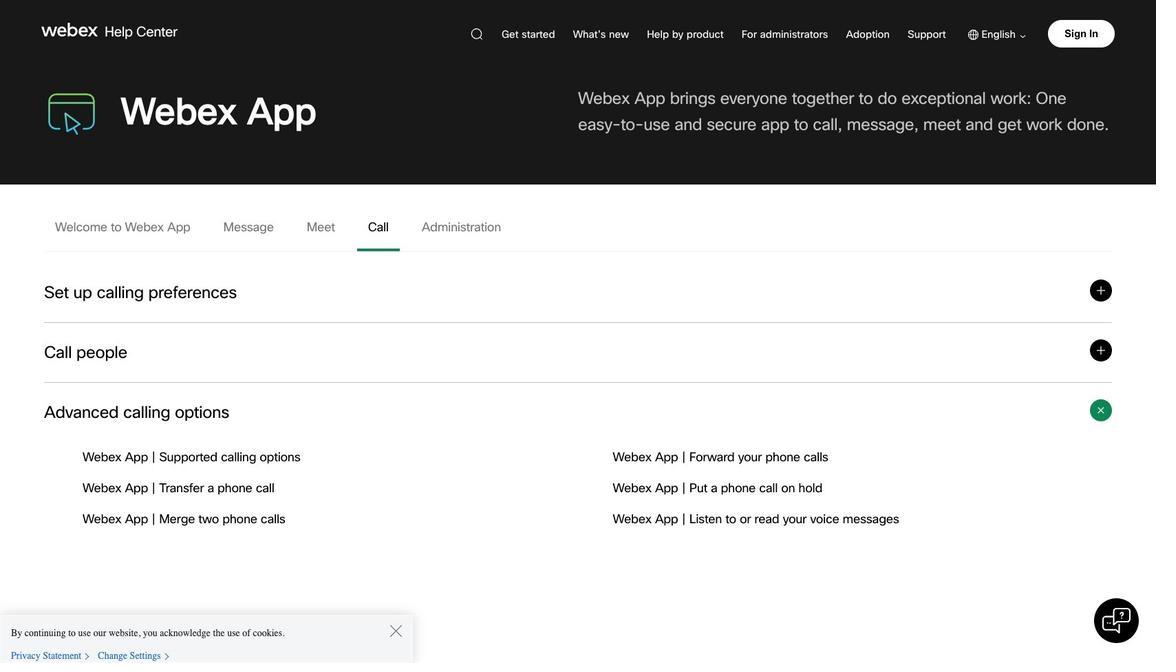 Task type: locate. For each thing, give the bounding box(es) containing it.
privacy alert dialog
[[0, 615, 413, 663]]

down arrow image
[[1016, 35, 1027, 38]]

search icon image
[[471, 28, 483, 40]]

chat help image
[[1103, 607, 1131, 635]]

landing icon image
[[44, 84, 99, 139]]



Task type: describe. For each thing, give the bounding box(es) containing it.
webex logo image
[[41, 23, 98, 36]]



Task type: vqa. For each thing, say whether or not it's contained in the screenshot.
Privacy alert dialog
yes



